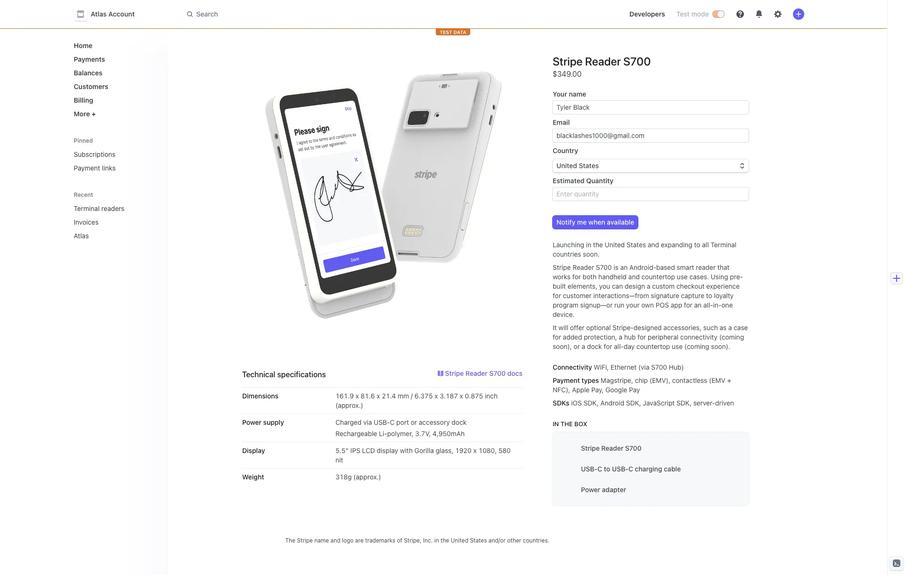 Task type: vqa. For each thing, say whether or not it's contained in the screenshot.
the see
no



Task type: describe. For each thing, give the bounding box(es) containing it.
available
[[607, 218, 634, 226]]

technical
[[242, 370, 275, 379]]

stripe reader s700 docs
[[445, 369, 522, 377]]

recent element
[[64, 201, 168, 244]]

is
[[614, 263, 618, 271]]

hub
[[624, 333, 636, 341]]

0 horizontal spatial the
[[441, 537, 449, 544]]

dock inside it will offer optional stripe-designed accessories, such as a case for added protection, a hub for peripheral connectivity (coming soon), or a dock for all-day countertop use (coming soon).
[[587, 343, 602, 351]]

3.187
[[440, 392, 458, 400]]

countertop inside it will offer optional stripe-designed accessories, such as a case for added protection, a hub for peripheral connectivity (coming soon), or a dock for all-day countertop use (coming soon).
[[636, 343, 670, 351]]

x right 6.375
[[434, 392, 438, 400]]

0 horizontal spatial united
[[451, 537, 468, 544]]

payment for payment links
[[74, 164, 100, 172]]

sdks ios sdk, android sdk, javascript sdk, server-driven
[[553, 399, 734, 407]]

a left hub
[[619, 333, 622, 341]]

can
[[612, 282, 623, 290]]

1 vertical spatial in
[[434, 537, 439, 544]]

all- inside stripe reader s700 is an android-based smart reader that works for both handheld and countertop use cases. using pre- built elements, you can design a custom checkout experience for customer interactions—from signature capture to loyalty program signup—or run your own pos app for an all-in-one device.
[[703, 301, 713, 309]]

javascript
[[643, 399, 675, 407]]

technical specifications
[[242, 370, 326, 379]]

recent navigation links element
[[64, 187, 168, 244]]

inch
[[485, 392, 498, 400]]

soon),
[[553, 343, 572, 351]]

Your name text field
[[553, 101, 749, 114]]

lcd
[[362, 447, 375, 455]]

run
[[614, 301, 624, 309]]

stripe reader s700 $349.00
[[553, 55, 651, 78]]

driven
[[715, 399, 734, 407]]

(approx.) inside 161.9 x 81.6 x 21.4 mm / 6.375 x 3.187 x 0.875 inch (approx.)
[[335, 401, 363, 409]]

terminal inside launching in the united states and expanding to all terminal countries soon.
[[711, 241, 736, 249]]

it will offer optional stripe-designed accessories, such as a case for added protection, a hub for peripheral connectivity (coming soon), or a dock for all-day countertop use (coming soon).
[[553, 324, 748, 351]]

a down "added"
[[582, 343, 585, 351]]

power for power supply
[[242, 418, 261, 426]]

580
[[498, 447, 511, 455]]

atlas for atlas account
[[91, 10, 107, 18]]

countertop inside stripe reader s700 is an android-based smart reader that works for both handheld and countertop use cases. using pre- built elements, you can design a custom checkout experience for customer interactions—from signature capture to loyalty program signup—or run your own pos app for an all-in-one device.
[[641, 273, 675, 281]]

the stripe name and logo are trademarks of stripe, inc. in the united states and/or other countries.
[[285, 537, 549, 544]]

links
[[102, 164, 116, 172]]

test data
[[440, 29, 466, 35]]

as
[[720, 324, 727, 332]]

glass,
[[436, 447, 453, 455]]

stripe for stripe reader s700 is an android-based smart reader that works for both handheld and countertop use cases. using pre- built elements, you can design a custom checkout experience for customer interactions—from signature capture to loyalty program signup—or run your own pos app for an all-in-one device.
[[553, 263, 571, 271]]

box
[[574, 420, 587, 428]]

in inside launching in the united states and expanding to all terminal countries soon.
[[586, 241, 591, 249]]

customers
[[74, 82, 108, 90]]

smart
[[677, 263, 694, 271]]

or inside it will offer optional stripe-designed accessories, such as a case for added protection, a hub for peripheral connectivity (coming soon), or a dock for all-day countertop use (coming soon).
[[574, 343, 580, 351]]

power adapter
[[581, 486, 626, 494]]

connectivity
[[680, 333, 717, 341]]

invoices
[[74, 218, 99, 226]]

more
[[74, 110, 90, 118]]

developers
[[629, 10, 665, 18]]

united inside launching in the united states and expanding to all terminal countries soon.
[[605, 241, 625, 249]]

pay
[[629, 386, 640, 394]]

for up elements,
[[572, 273, 581, 281]]

countries.
[[523, 537, 549, 544]]

1 horizontal spatial usb-
[[581, 465, 597, 473]]

mm
[[398, 392, 409, 400]]

stripe,
[[404, 537, 421, 544]]

the inside launching in the united states and expanding to all terminal countries soon.
[[593, 241, 603, 249]]

(emv
[[709, 376, 725, 384]]

estimated quantity
[[553, 177, 613, 185]]

developers link
[[626, 7, 669, 22]]

to inside stripe reader s700 is an android-based smart reader that works for both handheld and countertop use cases. using pre- built elements, you can design a custom checkout experience for customer interactions—from signature capture to loyalty program signup—or run your own pos app for an all-in-one device.
[[706, 292, 712, 300]]

x left 0.875
[[460, 392, 463, 400]]

invoices link
[[70, 214, 147, 230]]

a right as
[[728, 324, 732, 332]]

capture
[[681, 292, 704, 300]]

built
[[553, 282, 566, 290]]

test
[[440, 29, 452, 35]]

all
[[702, 241, 709, 249]]

launching in the united states and expanding to all terminal countries soon.
[[553, 241, 736, 258]]

display
[[377, 447, 398, 455]]

magstripe, chip (emv), contactless (emv + nfc), apple pay, google pay
[[553, 376, 731, 394]]

$349.00
[[553, 70, 582, 78]]

hub)
[[669, 363, 684, 371]]

signup—or
[[580, 301, 613, 309]]

android-
[[629, 263, 656, 271]]

Search search field
[[181, 5, 447, 23]]

/
[[411, 392, 413, 400]]

atlas account button
[[74, 8, 144, 21]]

case
[[734, 324, 748, 332]]

added
[[563, 333, 582, 341]]

ethernet
[[611, 363, 637, 371]]

core navigation links element
[[70, 38, 160, 122]]

1 horizontal spatial name
[[569, 90, 586, 98]]

test
[[676, 10, 690, 18]]

pos
[[656, 301, 669, 309]]

2 horizontal spatial usb-
[[612, 465, 628, 473]]

via
[[363, 418, 372, 426]]

all- inside it will offer optional stripe-designed accessories, such as a case for added protection, a hub for peripheral connectivity (coming soon), or a dock for all-day countertop use (coming soon).
[[614, 343, 624, 351]]

payments link
[[70, 51, 160, 67]]

checkout
[[676, 282, 704, 290]]

sdks
[[553, 399, 569, 407]]

states inside launching in the united states and expanding to all terminal countries soon.
[[627, 241, 646, 249]]

2 horizontal spatial c
[[628, 465, 633, 473]]

adapter
[[602, 486, 626, 494]]

help image
[[736, 10, 744, 18]]

x inside 5.5" ips lcd display with gorilla glass, 1920 x 1080, 580 nit
[[473, 447, 477, 455]]

charged via usb-c port or accessory dock rechargeable li-polymer, 3.7v, 4,950mah
[[335, 418, 467, 438]]

terminal inside recent element
[[74, 204, 100, 212]]

or inside charged via usb-c port or accessory dock rechargeable li-polymer, 3.7v, 4,950mah
[[411, 418, 417, 426]]

gorilla
[[414, 447, 434, 455]]

home link
[[70, 38, 160, 53]]

soon.
[[583, 250, 600, 258]]

0 horizontal spatial to
[[604, 465, 610, 473]]

Search text field
[[181, 5, 447, 23]]

3 sdk, from the left
[[676, 399, 692, 407]]

+ inside magstripe, chip (emv), contactless (emv + nfc), apple pay, google pay
[[727, 376, 731, 384]]

android
[[600, 399, 624, 407]]

countries
[[553, 250, 581, 258]]

for down the protection,
[[604, 343, 612, 351]]

charging
[[635, 465, 662, 473]]

(emv),
[[650, 376, 670, 384]]

united inside 'dropdown button'
[[556, 162, 577, 170]]

are
[[355, 537, 364, 544]]

other
[[507, 537, 521, 544]]

1 sdk, from the left
[[584, 399, 599, 407]]

your
[[553, 90, 567, 98]]

x left 81.6
[[355, 392, 359, 400]]

customer
[[563, 292, 592, 300]]

reader for stripe reader s700
[[601, 444, 623, 452]]

usb- inside charged via usb-c port or accessory dock rechargeable li-polymer, 3.7v, 4,950mah
[[374, 418, 390, 426]]

wifi,
[[594, 363, 609, 371]]

it
[[553, 324, 557, 332]]

experience
[[706, 282, 740, 290]]

stripe right the
[[297, 537, 313, 544]]

connectivity
[[553, 363, 592, 371]]

offer
[[570, 324, 584, 332]]



Task type: locate. For each thing, give the bounding box(es) containing it.
payment inside the 'pinned' element
[[74, 164, 100, 172]]

using
[[711, 273, 728, 281]]

s700 for stripe reader s700 is an android-based smart reader that works for both handheld and countertop use cases. using pre- built elements, you can design a custom checkout experience for customer interactions—from signature capture to loyalty program signup—or run your own pos app for an all-in-one device.
[[596, 263, 612, 271]]

ips
[[350, 447, 360, 455]]

c inside charged via usb-c port or accessory dock rechargeable li-polymer, 3.7v, 4,950mah
[[390, 418, 395, 426]]

0 vertical spatial use
[[677, 273, 688, 281]]

1 horizontal spatial atlas
[[91, 10, 107, 18]]

states inside united states 'dropdown button'
[[579, 162, 599, 170]]

stripe reader s700
[[581, 444, 641, 452]]

power for power adapter
[[581, 486, 600, 494]]

1 vertical spatial united
[[605, 241, 625, 249]]

c up the power adapter
[[597, 465, 602, 473]]

sdk, down pay
[[626, 399, 641, 407]]

countertop up 'custom'
[[641, 273, 675, 281]]

an down capture
[[694, 301, 702, 309]]

s700 for stripe reader s700 $349.00
[[623, 55, 651, 68]]

1 horizontal spatial payment
[[553, 376, 580, 384]]

atlas left account on the top of page
[[91, 10, 107, 18]]

a inside stripe reader s700 is an android-based smart reader that works for both handheld and countertop use cases. using pre- built elements, you can design a custom checkout experience for customer interactions—from signature capture to loyalty program signup—or run your own pos app for an all-in-one device.
[[647, 282, 650, 290]]

usb- up the power adapter
[[581, 465, 597, 473]]

notify me when available
[[556, 218, 634, 226]]

(approx.)
[[335, 401, 363, 409], [353, 473, 381, 481]]

atlas for atlas
[[74, 232, 89, 240]]

(coming
[[719, 333, 744, 341], [684, 343, 709, 351]]

0 vertical spatial terminal
[[74, 204, 100, 212]]

usb-
[[374, 418, 390, 426], [581, 465, 597, 473], [612, 465, 628, 473]]

dock inside charged via usb-c port or accessory dock rechargeable li-polymer, 3.7v, 4,950mah
[[452, 418, 467, 426]]

0 vertical spatial to
[[694, 241, 700, 249]]

0 vertical spatial name
[[569, 90, 586, 98]]

power left "supply"
[[242, 418, 261, 426]]

pay,
[[591, 386, 604, 394]]

1 horizontal spatial the
[[593, 241, 603, 249]]

billing
[[74, 96, 93, 104]]

an right is
[[620, 263, 628, 271]]

stripe for stripe reader s700 docs
[[445, 369, 464, 377]]

0 vertical spatial power
[[242, 418, 261, 426]]

0 horizontal spatial name
[[314, 537, 329, 544]]

reader inside stripe reader s700 $349.00
[[585, 55, 621, 68]]

reader up both
[[573, 263, 594, 271]]

0 vertical spatial (coming
[[719, 333, 744, 341]]

readers
[[101, 204, 124, 212]]

dock up 4,950mah
[[452, 418, 467, 426]]

and left logo on the bottom left of page
[[331, 537, 340, 544]]

s700 inside stripe reader s700 docs link
[[489, 369, 506, 377]]

0 horizontal spatial sdk,
[[584, 399, 599, 407]]

trademarks
[[365, 537, 395, 544]]

chip
[[635, 376, 648, 384]]

1 vertical spatial to
[[706, 292, 712, 300]]

0 horizontal spatial terminal
[[74, 204, 100, 212]]

1 horizontal spatial all-
[[703, 301, 713, 309]]

quantity
[[586, 177, 613, 185]]

2 vertical spatial states
[[470, 537, 487, 544]]

the up soon.
[[593, 241, 603, 249]]

atlas
[[91, 10, 107, 18], [74, 232, 89, 240]]

payment links
[[74, 164, 116, 172]]

device.
[[553, 310, 575, 318]]

both
[[583, 273, 597, 281]]

0 vertical spatial dock
[[587, 343, 602, 351]]

0 vertical spatial payment
[[74, 164, 100, 172]]

apple
[[572, 386, 590, 394]]

1 vertical spatial the
[[441, 537, 449, 544]]

1 horizontal spatial power
[[581, 486, 600, 494]]

1 vertical spatial name
[[314, 537, 329, 544]]

0 vertical spatial the
[[593, 241, 603, 249]]

to left "all"
[[694, 241, 700, 249]]

1 horizontal spatial terminal
[[711, 241, 736, 249]]

161.9 x 81.6 x 21.4 mm / 6.375 x 3.187 x 0.875 inch (approx.)
[[335, 392, 498, 409]]

161.9
[[335, 392, 354, 400]]

design
[[625, 282, 645, 290]]

countertop down peripheral
[[636, 343, 670, 351]]

2 horizontal spatial sdk,
[[676, 399, 692, 407]]

s700 inside stripe reader s700 is an android-based smart reader that works for both handheld and countertop use cases. using pre- built elements, you can design a custom checkout experience for customer interactions—from signature capture to loyalty program signup—or run your own pos app for an all-in-one device.
[[596, 263, 612, 271]]

or down "added"
[[574, 343, 580, 351]]

atlas inside recent element
[[74, 232, 89, 240]]

test mode
[[676, 10, 709, 18]]

0 vertical spatial all-
[[703, 301, 713, 309]]

use
[[677, 273, 688, 281], [672, 343, 683, 351]]

more +
[[74, 110, 96, 118]]

1 vertical spatial payment
[[553, 376, 580, 384]]

me
[[577, 218, 587, 226]]

1920
[[455, 447, 472, 455]]

usb- up li-
[[374, 418, 390, 426]]

terminal right "all"
[[711, 241, 736, 249]]

0 horizontal spatial and
[[331, 537, 340, 544]]

payment for payment types
[[553, 376, 580, 384]]

+ right "more"
[[92, 110, 96, 118]]

states up android-
[[627, 241, 646, 249]]

1 horizontal spatial (coming
[[719, 333, 744, 341]]

x right 81.6
[[377, 392, 380, 400]]

0 vertical spatial or
[[574, 343, 580, 351]]

stripe for stripe reader s700
[[581, 444, 600, 452]]

2 horizontal spatial united
[[605, 241, 625, 249]]

will
[[558, 324, 568, 332]]

2 horizontal spatial to
[[706, 292, 712, 300]]

program
[[553, 301, 578, 309]]

all- down stripe-
[[614, 343, 624, 351]]

1 horizontal spatial or
[[574, 343, 580, 351]]

c left port on the bottom left of page
[[390, 418, 395, 426]]

Email email field
[[553, 129, 749, 142]]

payment links link
[[70, 160, 160, 176]]

0 horizontal spatial power
[[242, 418, 261, 426]]

states up estimated quantity
[[579, 162, 599, 170]]

connectivity wifi, ethernet (via s700 hub)
[[553, 363, 684, 371]]

the right inc. at the bottom
[[441, 537, 449, 544]]

1 vertical spatial states
[[627, 241, 646, 249]]

1 vertical spatial +
[[727, 376, 731, 384]]

+ inside core navigation links element
[[92, 110, 96, 118]]

estimated
[[553, 177, 585, 185]]

Estimated Quantity number field
[[553, 188, 749, 201]]

types
[[582, 376, 599, 384]]

in right inc. at the bottom
[[434, 537, 439, 544]]

(coming down connectivity
[[684, 343, 709, 351]]

reader up 0.875
[[465, 369, 488, 377]]

united right inc. at the bottom
[[451, 537, 468, 544]]

2 vertical spatial to
[[604, 465, 610, 473]]

for down built
[[553, 292, 561, 300]]

1 vertical spatial or
[[411, 418, 417, 426]]

0 horizontal spatial payment
[[74, 164, 100, 172]]

your name
[[553, 90, 586, 98]]

0 horizontal spatial +
[[92, 110, 96, 118]]

one
[[721, 301, 733, 309]]

for down capture
[[684, 301, 692, 309]]

c left charging
[[628, 465, 633, 473]]

all- down capture
[[703, 301, 713, 309]]

with
[[400, 447, 413, 455]]

(coming down as
[[719, 333, 744, 341]]

search
[[196, 10, 218, 18]]

0 horizontal spatial c
[[390, 418, 395, 426]]

0 vertical spatial (approx.)
[[335, 401, 363, 409]]

x right the 1920
[[473, 447, 477, 455]]

0 horizontal spatial or
[[411, 418, 417, 426]]

to left "loyalty"
[[706, 292, 712, 300]]

in
[[553, 420, 559, 428]]

2 vertical spatial and
[[331, 537, 340, 544]]

2 sdk, from the left
[[626, 399, 641, 407]]

1080,
[[478, 447, 497, 455]]

1 vertical spatial use
[[672, 343, 683, 351]]

+ right (emv
[[727, 376, 731, 384]]

(approx.) right 318g
[[353, 473, 381, 481]]

1 vertical spatial atlas
[[74, 232, 89, 240]]

payment up nfc), on the bottom right of page
[[553, 376, 580, 384]]

1 vertical spatial power
[[581, 486, 600, 494]]

318g (approx.)
[[335, 473, 381, 481]]

reader inside stripe reader s700 is an android-based smart reader that works for both handheld and countertop use cases. using pre- built elements, you can design a custom checkout experience for customer interactions—from signature capture to loyalty program signup—or run your own pos app for an all-in-one device.
[[573, 263, 594, 271]]

1 horizontal spatial +
[[727, 376, 731, 384]]

sdk, left server-
[[676, 399, 692, 407]]

li-
[[379, 430, 387, 438]]

name left logo on the bottom left of page
[[314, 537, 329, 544]]

1 horizontal spatial c
[[597, 465, 602, 473]]

and
[[648, 241, 659, 249], [628, 273, 640, 281], [331, 537, 340, 544]]

s700 inside stripe reader s700 $349.00
[[623, 55, 651, 68]]

polymer,
[[387, 430, 413, 438]]

1 horizontal spatial in
[[586, 241, 591, 249]]

you
[[599, 282, 610, 290]]

supply
[[263, 418, 284, 426]]

0 vertical spatial countertop
[[641, 273, 675, 281]]

1 horizontal spatial an
[[694, 301, 702, 309]]

2 horizontal spatial states
[[627, 241, 646, 249]]

use down peripheral
[[672, 343, 683, 351]]

0 vertical spatial +
[[92, 110, 96, 118]]

1 horizontal spatial sdk,
[[626, 399, 641, 407]]

dock down the protection,
[[587, 343, 602, 351]]

to inside launching in the united states and expanding to all terminal countries soon.
[[694, 241, 700, 249]]

0 horizontal spatial usb-
[[374, 418, 390, 426]]

states left and/or at the bottom right of the page
[[470, 537, 487, 544]]

0 vertical spatial and
[[648, 241, 659, 249]]

account
[[108, 10, 135, 18]]

pinned navigation links element
[[70, 133, 162, 176]]

0 vertical spatial states
[[579, 162, 599, 170]]

optional
[[586, 324, 611, 332]]

terminal readers
[[74, 204, 124, 212]]

0 vertical spatial atlas
[[91, 10, 107, 18]]

0 vertical spatial in
[[586, 241, 591, 249]]

the
[[561, 420, 573, 428]]

power left adapter
[[581, 486, 600, 494]]

logo
[[342, 537, 354, 544]]

stripe up 3.187
[[445, 369, 464, 377]]

1 horizontal spatial united
[[556, 162, 577, 170]]

0 horizontal spatial (coming
[[684, 343, 709, 351]]

day
[[624, 343, 635, 351]]

balances
[[74, 69, 102, 77]]

and left 'expanding'
[[648, 241, 659, 249]]

reader for stripe reader s700 docs
[[465, 369, 488, 377]]

payment types
[[553, 376, 599, 384]]

stripe up $349.00
[[553, 55, 583, 68]]

4,950mah
[[433, 430, 465, 438]]

atlas down the invoices
[[74, 232, 89, 240]]

1 vertical spatial (coming
[[684, 343, 709, 351]]

or right port on the bottom left of page
[[411, 418, 417, 426]]

reader for stripe reader s700 $349.00
[[585, 55, 621, 68]]

and inside stripe reader s700 is an android-based smart reader that works for both handheld and countertop use cases. using pre- built elements, you can design a custom checkout experience for customer interactions—from signature capture to loyalty program signup—or run your own pos app for an all-in-one device.
[[628, 273, 640, 281]]

stripe down box
[[581, 444, 600, 452]]

accessory
[[419, 418, 450, 426]]

reader up the usb-c to usb-c charging cable
[[601, 444, 623, 452]]

stripe for stripe reader s700 $349.00
[[553, 55, 583, 68]]

0 horizontal spatial an
[[620, 263, 628, 271]]

server-
[[693, 399, 715, 407]]

for down it
[[553, 333, 561, 341]]

stripe reader s700 docs link
[[438, 369, 522, 378]]

318g
[[335, 473, 352, 481]]

1 vertical spatial all-
[[614, 343, 624, 351]]

display
[[242, 447, 265, 455]]

payments
[[74, 55, 105, 63]]

2 horizontal spatial and
[[648, 241, 659, 249]]

stripe inside stripe reader s700 $349.00
[[553, 55, 583, 68]]

1 vertical spatial (approx.)
[[353, 473, 381, 481]]

1 horizontal spatial to
[[694, 241, 700, 249]]

pinned element
[[70, 147, 160, 176]]

1 vertical spatial countertop
[[636, 343, 670, 351]]

to up the power adapter
[[604, 465, 610, 473]]

+
[[92, 110, 96, 118], [727, 376, 731, 384]]

0 horizontal spatial states
[[470, 537, 487, 544]]

1 horizontal spatial dock
[[587, 343, 602, 351]]

subscriptions link
[[70, 147, 160, 162]]

stripe up works
[[553, 263, 571, 271]]

name right your in the top right of the page
[[569, 90, 586, 98]]

app
[[671, 301, 682, 309]]

use inside stripe reader s700 is an android-based smart reader that works for both handheld and countertop use cases. using pre- built elements, you can design a custom checkout experience for customer interactions—from signature capture to loyalty program signup—or run your own pos app for an all-in-one device.
[[677, 273, 688, 281]]

2 vertical spatial united
[[451, 537, 468, 544]]

settings image
[[774, 10, 781, 18]]

0 horizontal spatial in
[[434, 537, 439, 544]]

such
[[703, 324, 718, 332]]

google
[[605, 386, 627, 394]]

united down country
[[556, 162, 577, 170]]

0 horizontal spatial dock
[[452, 418, 467, 426]]

reader
[[696, 263, 716, 271]]

in up soon.
[[586, 241, 591, 249]]

payment down subscriptions
[[74, 164, 100, 172]]

1 vertical spatial terminal
[[711, 241, 736, 249]]

use inside it will offer optional stripe-designed accessories, such as a case for added protection, a hub for peripheral connectivity (coming soon), or a dock for all-day countertop use (coming soon).
[[672, 343, 683, 351]]

and inside launching in the united states and expanding to all terminal countries soon.
[[648, 241, 659, 249]]

that
[[717, 263, 729, 271]]

terminal readers link
[[70, 201, 147, 216]]

and up design
[[628, 273, 640, 281]]

(approx.) down the 161.9
[[335, 401, 363, 409]]

power
[[242, 418, 261, 426], [581, 486, 600, 494]]

0 horizontal spatial all-
[[614, 343, 624, 351]]

atlas inside button
[[91, 10, 107, 18]]

for down designed
[[638, 333, 646, 341]]

1 vertical spatial and
[[628, 273, 640, 281]]

use down smart
[[677, 273, 688, 281]]

united
[[556, 162, 577, 170], [605, 241, 625, 249], [451, 537, 468, 544]]

stripe inside stripe reader s700 is an android-based smart reader that works for both handheld and countertop use cases. using pre- built elements, you can design a custom checkout experience for customer interactions—from signature capture to loyalty program signup—or run your own pos app for an all-in-one device.
[[553, 263, 571, 271]]

sdk, right "ios"
[[584, 399, 599, 407]]

united up is
[[605, 241, 625, 249]]

0 vertical spatial united
[[556, 162, 577, 170]]

0 vertical spatial an
[[620, 263, 628, 271]]

reader for stripe reader s700 is an android-based smart reader that works for both handheld and countertop use cases. using pre- built elements, you can design a custom checkout experience for customer interactions—from signature capture to loyalty program signup—or run your own pos app for an all-in-one device.
[[573, 263, 594, 271]]

and/or
[[488, 537, 506, 544]]

x
[[355, 392, 359, 400], [377, 392, 380, 400], [434, 392, 438, 400], [460, 392, 463, 400], [473, 447, 477, 455]]

1 horizontal spatial and
[[628, 273, 640, 281]]

loyalty
[[714, 292, 734, 300]]

reader up your name at the top of page
[[585, 55, 621, 68]]

a right design
[[647, 282, 650, 290]]

s700 for stripe reader s700 docs
[[489, 369, 506, 377]]

in the box
[[553, 420, 587, 428]]

reader inside stripe reader s700 docs link
[[465, 369, 488, 377]]

1 horizontal spatial states
[[579, 162, 599, 170]]

specifications
[[277, 370, 326, 379]]

usb- up adapter
[[612, 465, 628, 473]]

pinned
[[74, 137, 93, 144]]

1 vertical spatial dock
[[452, 418, 467, 426]]

terminal up the invoices
[[74, 204, 100, 212]]

0 horizontal spatial atlas
[[74, 232, 89, 240]]

dock
[[587, 343, 602, 351], [452, 418, 467, 426]]

s700 for stripe reader s700
[[625, 444, 641, 452]]

1 vertical spatial an
[[694, 301, 702, 309]]



